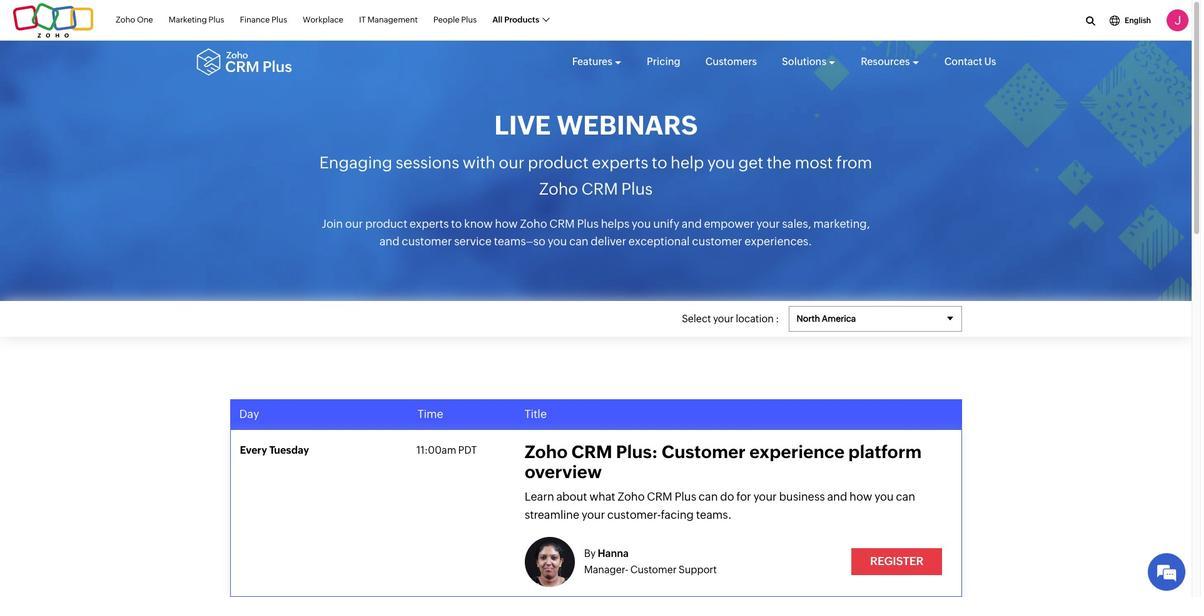 Task type: locate. For each thing, give the bounding box(es) containing it.
2 horizontal spatial can
[[896, 490, 916, 503]]

it management
[[359, 15, 418, 24]]

contact us
[[945, 56, 997, 67]]

product
[[528, 154, 589, 172], [365, 217, 408, 230]]

for
[[737, 490, 752, 503]]

people plus
[[434, 15, 477, 24]]

title
[[525, 407, 547, 420]]

customer up do
[[662, 442, 746, 462]]

with
[[463, 154, 496, 172]]

2 horizontal spatial and
[[828, 490, 848, 503]]

to left help
[[652, 154, 668, 172]]

plus left helps
[[577, 217, 599, 230]]

every tuesday
[[240, 445, 309, 456]]

finance
[[240, 15, 270, 24]]

product down live
[[528, 154, 589, 172]]

business
[[779, 490, 825, 503]]

about
[[557, 490, 587, 503]]

customer inside zoho crm plus: customer experience platform overview
[[662, 442, 746, 462]]

0 horizontal spatial our
[[345, 217, 363, 230]]

1 vertical spatial our
[[345, 217, 363, 230]]

to inside join our product experts to know how zoho crm plus helps you unify and empower your sales, marketing, and customer service teams–so you can deliver exceptional customer experiences.
[[451, 217, 462, 230]]

1 vertical spatial experts
[[410, 217, 449, 230]]

english
[[1125, 16, 1152, 25]]

1 horizontal spatial product
[[528, 154, 589, 172]]

join
[[322, 217, 343, 230]]

you left unify on the right top of page
[[632, 217, 651, 230]]

overview
[[525, 462, 602, 482]]

crm inside 'engaging sessions with our product experts to help you get the most from zoho crm plus'
[[582, 180, 618, 198]]

crm up helps
[[582, 180, 618, 198]]

plus right the "people"
[[461, 15, 477, 24]]

crm left plus:
[[572, 442, 613, 462]]

deliver
[[591, 235, 627, 248]]

you down platform at the bottom of page
[[875, 490, 894, 503]]

0 vertical spatial our
[[499, 154, 525, 172]]

can up teams.
[[699, 490, 718, 503]]

time
[[418, 407, 444, 420]]

our inside 'engaging sessions with our product experts to help you get the most from zoho crm plus'
[[499, 154, 525, 172]]

live webinars
[[494, 110, 698, 140]]

plus right finance
[[272, 15, 287, 24]]

one
[[137, 15, 153, 24]]

how
[[495, 217, 518, 230], [850, 490, 873, 503]]

plus up helps
[[622, 180, 653, 198]]

and
[[682, 217, 702, 230], [380, 235, 400, 248], [828, 490, 848, 503]]

1 horizontal spatial to
[[652, 154, 668, 172]]

zoho up teams–so
[[520, 217, 547, 230]]

crm
[[582, 180, 618, 198], [550, 217, 575, 230], [572, 442, 613, 462], [647, 490, 673, 503]]

how up teams–so
[[495, 217, 518, 230]]

1 customer from the left
[[402, 235, 452, 248]]

engaging
[[320, 154, 393, 172]]

our right the join
[[345, 217, 363, 230]]

our right with at top left
[[499, 154, 525, 172]]

1 vertical spatial product
[[365, 217, 408, 230]]

people plus link
[[434, 8, 477, 32]]

zoho up join our product experts to know how zoho crm plus helps you unify and empower your sales, marketing, and customer service teams–so you can deliver exceptional customer experiences.
[[539, 180, 578, 198]]

experts down webinars
[[592, 154, 649, 172]]

crm inside learn about what zoho crm plus can do for your business and how you can streamline your customer-facing teams.
[[647, 490, 673, 503]]

facing
[[661, 508, 694, 521]]

to left 'know'
[[451, 217, 462, 230]]

can left deliver
[[569, 235, 589, 248]]

can
[[569, 235, 589, 248], [699, 490, 718, 503], [896, 490, 916, 503]]

you left get
[[708, 154, 735, 172]]

0 vertical spatial experts
[[592, 154, 649, 172]]

customer for experience
[[662, 442, 746, 462]]

experts left 'know'
[[410, 217, 449, 230]]

0 horizontal spatial customer
[[402, 235, 452, 248]]

customers
[[706, 56, 757, 67]]

plus up facing
[[675, 490, 697, 503]]

0 horizontal spatial product
[[365, 217, 408, 230]]

product inside join our product experts to know how zoho crm plus helps you unify and empower your sales, marketing, and customer service teams–so you can deliver exceptional customer experiences.
[[365, 217, 408, 230]]

location
[[736, 313, 774, 325]]

0 vertical spatial how
[[495, 217, 518, 230]]

zoho
[[116, 15, 135, 24], [539, 180, 578, 198], [520, 217, 547, 230], [525, 442, 568, 462], [618, 490, 645, 503]]

how inside learn about what zoho crm plus can do for your business and how you can streamline your customer-facing teams.
[[850, 490, 873, 503]]

1 horizontal spatial customer
[[692, 235, 743, 248]]

sales,
[[783, 217, 812, 230]]

1 horizontal spatial our
[[499, 154, 525, 172]]

customer
[[662, 442, 746, 462], [631, 564, 677, 576]]

1 vertical spatial customer
[[631, 564, 677, 576]]

our
[[499, 154, 525, 172], [345, 217, 363, 230]]

select
[[682, 313, 711, 325]]

it
[[359, 15, 366, 24]]

crm up facing
[[647, 490, 673, 503]]

0 vertical spatial customer
[[662, 442, 746, 462]]

solutions link
[[782, 47, 836, 76]]

1 vertical spatial and
[[380, 235, 400, 248]]

0 horizontal spatial to
[[451, 217, 462, 230]]

customer left service
[[402, 235, 452, 248]]

2 vertical spatial and
[[828, 490, 848, 503]]

how down platform at the bottom of page
[[850, 490, 873, 503]]

0 vertical spatial and
[[682, 217, 702, 230]]

0 horizontal spatial how
[[495, 217, 518, 230]]

workplace link
[[303, 8, 344, 32]]

0 horizontal spatial experts
[[410, 217, 449, 230]]

0 vertical spatial product
[[528, 154, 589, 172]]

streamline
[[525, 508, 580, 521]]

customers link
[[706, 47, 757, 76]]

get
[[739, 154, 764, 172]]

1 horizontal spatial how
[[850, 490, 873, 503]]

us
[[985, 56, 997, 67]]

day
[[239, 407, 259, 420]]

1 vertical spatial how
[[850, 490, 873, 503]]

your right for
[[754, 490, 777, 503]]

zoho down title
[[525, 442, 568, 462]]

customer down empower
[[692, 235, 743, 248]]

1 vertical spatial to
[[451, 217, 462, 230]]

contact
[[945, 56, 983, 67]]

customer inside by hanna manager- customer support
[[631, 564, 677, 576]]

zoho one
[[116, 15, 153, 24]]

you inside 'engaging sessions with our product experts to help you get the most from zoho crm plus'
[[708, 154, 735, 172]]

0 horizontal spatial can
[[569, 235, 589, 248]]

zoho inside learn about what zoho crm plus can do for your business and how you can streamline your customer-facing teams.
[[618, 490, 645, 503]]

11:00am pdt
[[417, 445, 477, 456]]

how inside join our product experts to know how zoho crm plus helps you unify and empower your sales, marketing, and customer service teams–so you can deliver exceptional customer experiences.
[[495, 217, 518, 230]]

know
[[464, 217, 493, 230]]

customer-
[[608, 508, 661, 521]]

your up the experiences.
[[757, 217, 780, 230]]

experiences.
[[745, 235, 813, 248]]

can down platform at the bottom of page
[[896, 490, 916, 503]]

plus inside learn about what zoho crm plus can do for your business and how you can streamline your customer-facing teams.
[[675, 490, 697, 503]]

learn
[[525, 490, 554, 503]]

1 horizontal spatial experts
[[592, 154, 649, 172]]

most
[[795, 154, 833, 172]]

to inside 'engaging sessions with our product experts to help you get the most from zoho crm plus'
[[652, 154, 668, 172]]

plus
[[209, 15, 224, 24], [272, 15, 287, 24], [461, 15, 477, 24], [622, 180, 653, 198], [577, 217, 599, 230], [675, 490, 697, 503]]

product right the join
[[365, 217, 408, 230]]

support
[[679, 564, 717, 576]]

you
[[708, 154, 735, 172], [632, 217, 651, 230], [548, 235, 567, 248], [875, 490, 894, 503]]

experts
[[592, 154, 649, 172], [410, 217, 449, 230]]

your
[[757, 217, 780, 230], [713, 313, 734, 325], [754, 490, 777, 503], [582, 508, 605, 521]]

customer
[[402, 235, 452, 248], [692, 235, 743, 248]]

management
[[368, 15, 418, 24]]

0 vertical spatial to
[[652, 154, 668, 172]]

tuesday
[[269, 445, 309, 456]]

crm left helps
[[550, 217, 575, 230]]

webinars
[[557, 110, 698, 140]]

people
[[434, 15, 460, 24]]

zoho inside zoho crm plus: customer experience platform overview
[[525, 442, 568, 462]]

zoho up customer-
[[618, 490, 645, 503]]

customer left support
[[631, 564, 677, 576]]



Task type: vqa. For each thing, say whether or not it's contained in the screenshot.
Customer within the Zoho CRM Plus: Customer experience platform overview
yes



Task type: describe. For each thing, give the bounding box(es) containing it.
zoho inside 'engaging sessions with our product experts to help you get the most from zoho crm plus'
[[539, 180, 578, 198]]

plus inside join our product experts to know how zoho crm plus helps you unify and empower your sales, marketing, and customer service teams–so you can deliver exceptional customer experiences.
[[577, 217, 599, 230]]

every
[[240, 445, 267, 456]]

all products link
[[493, 8, 549, 32]]

finance plus link
[[240, 8, 287, 32]]

products
[[505, 15, 540, 24]]

product inside 'engaging sessions with our product experts to help you get the most from zoho crm plus'
[[528, 154, 589, 172]]

teams.
[[696, 508, 732, 521]]

pdt
[[459, 445, 477, 456]]

zoho crmplus logo image
[[196, 48, 293, 76]]

from
[[837, 154, 873, 172]]

zoho crm plus: customer experience platform overview
[[525, 442, 922, 482]]

solutions
[[782, 56, 827, 67]]

engaging sessions with our product experts to help you get the most from zoho crm plus
[[320, 154, 873, 198]]

2 customer from the left
[[692, 235, 743, 248]]

11:00am
[[417, 445, 456, 456]]

by
[[584, 548, 596, 560]]

our inside join our product experts to know how zoho crm plus helps you unify and empower your sales, marketing, and customer service teams–so you can deliver exceptional customer experiences.
[[345, 217, 363, 230]]

sessions
[[396, 154, 460, 172]]

features
[[573, 56, 613, 67]]

plus:
[[616, 442, 658, 462]]

do
[[721, 490, 735, 503]]

experts inside 'engaging sessions with our product experts to help you get the most from zoho crm plus'
[[592, 154, 649, 172]]

it management link
[[359, 8, 418, 32]]

crm inside zoho crm plus: customer experience platform overview
[[572, 442, 613, 462]]

select your location :
[[682, 313, 780, 325]]

unify
[[654, 217, 680, 230]]

learn about what zoho crm plus can do for your business and how you can streamline your customer-facing teams.
[[525, 490, 916, 521]]

hanna
[[598, 548, 629, 560]]

marketing plus link
[[169, 8, 224, 32]]

marketing,
[[814, 217, 870, 230]]

register link
[[852, 548, 943, 575]]

resources
[[861, 56, 910, 67]]

you inside learn about what zoho crm plus can do for your business and how you can streamline your customer-facing teams.
[[875, 490, 894, 503]]

exceptional
[[629, 235, 690, 248]]

james peterson image
[[1167, 9, 1189, 31]]

zoho inside join our product experts to know how zoho crm plus helps you unify and empower your sales, marketing, and customer service teams–so you can deliver exceptional customer experiences.
[[520, 217, 547, 230]]

what
[[590, 490, 616, 503]]

your down what
[[582, 508, 605, 521]]

pricing
[[647, 56, 681, 67]]

live
[[494, 110, 551, 140]]

plus right marketing
[[209, 15, 224, 24]]

finance plus
[[240, 15, 287, 24]]

helps
[[601, 217, 630, 230]]

workplace
[[303, 15, 344, 24]]

experts inside join our product experts to know how zoho crm plus helps you unify and empower your sales, marketing, and customer service teams–so you can deliver exceptional customer experiences.
[[410, 217, 449, 230]]

your right "select"
[[713, 313, 734, 325]]

experience
[[750, 442, 845, 462]]

features link
[[573, 47, 622, 76]]

you right teams–so
[[548, 235, 567, 248]]

plus inside 'engaging sessions with our product experts to help you get the most from zoho crm plus'
[[622, 180, 653, 198]]

your inside join our product experts to know how zoho crm plus helps you unify and empower your sales, marketing, and customer service teams–so you can deliver exceptional customer experiences.
[[757, 217, 780, 230]]

contact us link
[[945, 47, 997, 76]]

zoho one link
[[116, 8, 153, 32]]

:
[[776, 313, 780, 325]]

1 horizontal spatial and
[[682, 217, 702, 230]]

crm inside join our product experts to know how zoho crm plus helps you unify and empower your sales, marketing, and customer service teams–so you can deliver exceptional customer experiences.
[[550, 217, 575, 230]]

platform
[[849, 442, 922, 462]]

customer for support
[[631, 564, 677, 576]]

teams–so
[[494, 235, 546, 248]]

the
[[767, 154, 792, 172]]

by hanna manager- customer support
[[584, 548, 717, 576]]

1 horizontal spatial can
[[699, 490, 718, 503]]

can inside join our product experts to know how zoho crm plus helps you unify and empower your sales, marketing, and customer service teams–so you can deliver exceptional customer experiences.
[[569, 235, 589, 248]]

manager-
[[584, 564, 629, 576]]

service
[[454, 235, 492, 248]]

and inside learn about what zoho crm plus can do for your business and how you can streamline your customer-facing teams.
[[828, 490, 848, 503]]

pricing link
[[647, 47, 681, 76]]

0 horizontal spatial and
[[380, 235, 400, 248]]

all products
[[493, 15, 540, 24]]

marketing plus
[[169, 15, 224, 24]]

zoho left one
[[116, 15, 135, 24]]

marketing
[[169, 15, 207, 24]]

join our product experts to know how zoho crm plus helps you unify and empower your sales, marketing, and customer service teams–so you can deliver exceptional customer experiences.
[[322, 217, 870, 248]]

empower
[[704, 217, 755, 230]]

help
[[671, 154, 704, 172]]

resources link
[[861, 47, 920, 76]]

register
[[871, 555, 924, 568]]

all
[[493, 15, 503, 24]]



